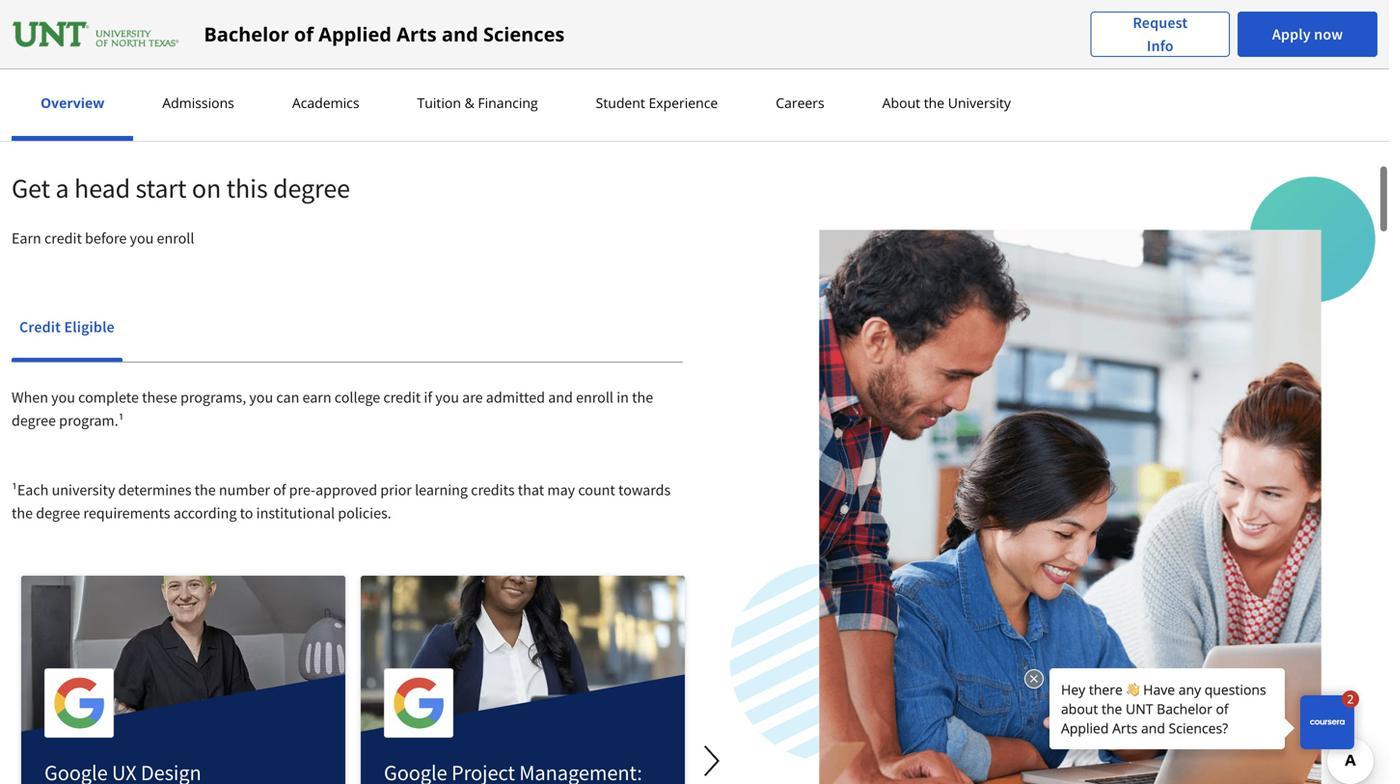 Task type: vqa. For each thing, say whether or not it's contained in the screenshot.
empowers
no



Task type: locate. For each thing, give the bounding box(es) containing it.
towards
[[619, 481, 671, 500]]

and
[[442, 21, 479, 47], [333, 50, 355, 68], [802, 50, 823, 68], [1270, 50, 1292, 68], [548, 388, 573, 407]]

the
[[924, 94, 945, 112], [632, 388, 654, 407], [195, 481, 216, 500], [12, 504, 33, 523]]

earn credit before you enroll
[[12, 229, 194, 248]]

you right if
[[436, 388, 459, 407]]

2 bachelor of applied arts and sciences link from the left
[[664, 47, 875, 70]]

2 partner logo image from the left
[[393, 678, 445, 730]]

when
[[12, 388, 48, 407]]

get a head start on this degree
[[12, 171, 350, 205]]

1 horizontal spatial credit
[[384, 388, 421, 407]]

1 horizontal spatial partner logo image
[[393, 678, 445, 730]]

applied right info at right top
[[1199, 50, 1243, 68]]

academics link
[[287, 94, 365, 112]]

you right when
[[51, 388, 75, 407]]

academics
[[292, 94, 360, 112]]

sciences down jaina
[[358, 50, 407, 68]]

— jaina b. bachelor of applied arts and sciences
[[195, 28, 407, 68]]

the down ¹each
[[12, 504, 33, 523]]

0 horizontal spatial credit
[[44, 229, 82, 248]]

next slide image
[[689, 738, 736, 785]]

according
[[173, 504, 237, 523]]

credit inside when you complete these programs, you can earn college credit if you are admitted and enroll in the degree program.¹
[[384, 388, 421, 407]]

university
[[949, 94, 1011, 112]]

degree right this on the left top
[[273, 171, 350, 205]]

enroll inside when you complete these programs, you can earn college credit if you are admitted and enroll in the degree program.¹
[[576, 388, 614, 407]]

— cheyney c. bachelor of applied arts and sciences
[[1132, 28, 1344, 68]]

the right about
[[924, 94, 945, 112]]

¹each
[[12, 481, 49, 500]]

if
[[424, 388, 432, 407]]

financing
[[478, 94, 538, 112]]

b.
[[393, 28, 407, 47]]

3 bachelor of applied arts and sciences link from the left
[[1132, 47, 1344, 70]]

you
[[130, 229, 154, 248], [51, 388, 75, 407], [249, 388, 273, 407], [436, 388, 459, 407]]

— inside — cheyney c. bachelor of applied arts and sciences
[[1255, 28, 1268, 47]]

credit eligible button
[[12, 296, 122, 358]]

student experience
[[596, 94, 718, 112]]

0 horizontal spatial bachelor of applied arts and sciences
[[204, 21, 565, 47]]

1 vertical spatial enroll
[[576, 388, 614, 407]]

about the university
[[883, 94, 1011, 112]]

arts inside — cheyney c. bachelor of applied arts and sciences
[[1245, 50, 1267, 68]]

that
[[518, 481, 545, 500]]

policies.
[[338, 504, 392, 523]]

bachelor of applied arts and sciences
[[204, 21, 565, 47], [664, 50, 875, 68]]

bachelor of applied arts and sciences link down apply
[[1132, 47, 1344, 70]]

bachelor up experience
[[664, 50, 714, 68]]

sciences up 'financing'
[[484, 21, 565, 47]]

1 vertical spatial degree
[[12, 411, 56, 431]]

card banner image
[[21, 576, 346, 738], [361, 576, 685, 738]]

jaina
[[354, 28, 390, 47]]

admissions link
[[157, 94, 240, 112]]

enroll
[[157, 229, 194, 248], [576, 388, 614, 407]]

and right admitted on the left of the page
[[548, 388, 573, 407]]

and inside — cheyney c. bachelor of applied arts and sciences
[[1270, 50, 1292, 68]]

2 — from the left
[[1255, 28, 1268, 47]]

credit
[[44, 229, 82, 248], [384, 388, 421, 407]]

1 horizontal spatial bachelor of applied arts and sciences link
[[664, 47, 875, 70]]

0 vertical spatial bachelor of applied arts and sciences
[[204, 21, 565, 47]]

of
[[294, 21, 314, 47], [248, 50, 260, 68], [717, 50, 728, 68], [1185, 50, 1197, 68], [273, 481, 286, 500]]

2 card banner image from the left
[[361, 576, 685, 738]]

these
[[142, 388, 177, 407]]

0 vertical spatial credit
[[44, 229, 82, 248]]

0 horizontal spatial bachelor of applied arts and sciences link
[[195, 47, 407, 70]]

applied
[[319, 21, 392, 47], [262, 50, 306, 68], [731, 50, 774, 68], [1199, 50, 1243, 68]]

sciences up careers link
[[826, 50, 875, 68]]

1 horizontal spatial bachelor of applied arts and sciences
[[664, 50, 875, 68]]

request info
[[1134, 13, 1188, 56]]

earn
[[12, 229, 41, 248]]

applied up careers link
[[731, 50, 774, 68]]

start
[[136, 171, 187, 205]]

enroll left in
[[576, 388, 614, 407]]

requirements
[[83, 504, 170, 523]]

when you complete these programs, you can earn college credit if you are admitted and enroll in the degree program.¹
[[12, 388, 654, 431]]

1 horizontal spatial —
[[1255, 28, 1268, 47]]

1 partner logo image from the left
[[53, 678, 105, 730]]

credits
[[471, 481, 515, 500]]

the right in
[[632, 388, 654, 407]]

2 vertical spatial degree
[[36, 504, 80, 523]]

degree down the university
[[36, 504, 80, 523]]

1 bachelor of applied arts and sciences link from the left
[[195, 47, 407, 70]]

— left jaina
[[339, 28, 351, 47]]

— left apply
[[1255, 28, 1268, 47]]

enroll down get a head start on this degree
[[157, 229, 194, 248]]

careers link
[[770, 94, 831, 112]]

1 horizontal spatial card banner image
[[361, 576, 685, 738]]

1 horizontal spatial enroll
[[576, 388, 614, 407]]

bachelor of applied arts and sciences link up academics
[[195, 47, 407, 70]]

0 vertical spatial enroll
[[157, 229, 194, 248]]

0 vertical spatial degree
[[273, 171, 350, 205]]

1 vertical spatial credit
[[384, 388, 421, 407]]

get
[[12, 171, 50, 205]]

0 horizontal spatial partner logo image
[[53, 678, 105, 730]]

and down apply
[[1270, 50, 1292, 68]]

1 — from the left
[[339, 28, 351, 47]]

— inside "— jaina b. bachelor of applied arts and sciences"
[[339, 28, 351, 47]]

bachelor of applied arts and sciences link for — jaina b.
[[195, 47, 407, 70]]

bachelor up admissions "link"
[[195, 50, 246, 68]]

the up according
[[195, 481, 216, 500]]

bachelor of applied arts and sciences link
[[195, 47, 407, 70], [664, 47, 875, 70], [1132, 47, 1344, 70]]

¹each university determines the number of pre-approved prior learning credits that may count towards the degree requirements according to institutional policies.
[[12, 481, 671, 523]]

0 horizontal spatial card banner image
[[21, 576, 346, 738]]

— for — jaina b.
[[339, 28, 351, 47]]

apply now button
[[1239, 12, 1378, 57]]

degree
[[273, 171, 350, 205], [12, 411, 56, 431], [36, 504, 80, 523]]

in
[[617, 388, 629, 407]]

university
[[52, 481, 115, 500]]

— for — cheyney c.
[[1255, 28, 1268, 47]]

—
[[339, 28, 351, 47], [1255, 28, 1268, 47]]

college
[[335, 388, 380, 407]]

bachelor of applied arts and sciences up careers link
[[664, 50, 875, 68]]

bachelor down request
[[1132, 50, 1183, 68]]

bachelor of applied arts and sciences link for — cheyney c.
[[1132, 47, 1344, 70]]

about the university link
[[877, 94, 1017, 112]]

institutional
[[256, 504, 335, 523]]

are
[[463, 388, 483, 407]]

applied up academics
[[262, 50, 306, 68]]

the inside when you complete these programs, you can earn college credit if you are admitted and enroll in the degree program.¹
[[632, 388, 654, 407]]

degree down when
[[12, 411, 56, 431]]

programs,
[[180, 388, 246, 407]]

experience
[[649, 94, 718, 112]]

may
[[548, 481, 575, 500]]

credit left if
[[384, 388, 421, 407]]

overview link
[[35, 94, 110, 112]]

student experience link
[[590, 94, 724, 112]]

student
[[596, 94, 646, 112]]

credit right earn
[[44, 229, 82, 248]]

bachelor of applied arts and sciences link up careers link
[[664, 47, 875, 70]]

degree inside ¹each university determines the number of pre-approved prior learning credits that may count towards the degree requirements according to institutional policies.
[[36, 504, 80, 523]]

prior
[[381, 481, 412, 500]]

sciences
[[484, 21, 565, 47], [358, 50, 407, 68], [826, 50, 875, 68], [1295, 50, 1344, 68]]

0 horizontal spatial —
[[339, 28, 351, 47]]

bachelor of applied arts and sciences up tuition
[[204, 21, 565, 47]]

sciences down now
[[1295, 50, 1344, 68]]

and down jaina
[[333, 50, 355, 68]]

1 card banner image from the left
[[21, 576, 346, 738]]

applied inside — cheyney c. bachelor of applied arts and sciences
[[1199, 50, 1243, 68]]

cheyney
[[1271, 28, 1328, 47]]

partner logo image
[[53, 678, 105, 730], [393, 678, 445, 730]]

arts
[[397, 21, 437, 47], [308, 50, 331, 68], [777, 50, 799, 68], [1245, 50, 1267, 68]]

2 horizontal spatial bachelor of applied arts and sciences link
[[1132, 47, 1344, 70]]

learning
[[415, 481, 468, 500]]

bachelor
[[204, 21, 289, 47], [195, 50, 246, 68], [664, 50, 714, 68], [1132, 50, 1183, 68]]



Task type: describe. For each thing, give the bounding box(es) containing it.
request info button
[[1091, 11, 1231, 57]]

university of north texas image
[[12, 19, 181, 50]]

eligible
[[64, 318, 115, 337]]

degree inside when you complete these programs, you can earn college credit if you are admitted and enroll in the degree program.¹
[[12, 411, 56, 431]]

and right b.
[[442, 21, 479, 47]]

careers
[[776, 94, 825, 112]]

partner logo image for 2nd card banner image from the right
[[53, 678, 105, 730]]

0 horizontal spatial enroll
[[157, 229, 194, 248]]

determines
[[118, 481, 192, 500]]

of inside — cheyney c. bachelor of applied arts and sciences
[[1185, 50, 1197, 68]]

complete
[[78, 388, 139, 407]]

program.¹
[[59, 411, 124, 431]]

request
[[1134, 13, 1188, 32]]

1 vertical spatial bachelor of applied arts and sciences
[[664, 50, 875, 68]]

sciences inside "— jaina b. bachelor of applied arts and sciences"
[[358, 50, 407, 68]]

credit
[[19, 318, 61, 337]]

bachelor inside "— jaina b. bachelor of applied arts and sciences"
[[195, 50, 246, 68]]

and up careers on the top right
[[802, 50, 823, 68]]

tuition & financing
[[417, 94, 538, 112]]

of inside ¹each university determines the number of pre-approved prior learning credits that may count towards the degree requirements according to institutional policies.
[[273, 481, 286, 500]]

before
[[85, 229, 127, 248]]

partner logo image for second card banner image from left
[[393, 678, 445, 730]]

and inside when you complete these programs, you can earn college credit if you are admitted and enroll in the degree program.¹
[[548, 388, 573, 407]]

can
[[276, 388, 300, 407]]

arts inside "— jaina b. bachelor of applied arts and sciences"
[[308, 50, 331, 68]]

you right "before"
[[130, 229, 154, 248]]

bachelor inside — cheyney c. bachelor of applied arts and sciences
[[1132, 50, 1183, 68]]

number
[[219, 481, 270, 500]]

a
[[56, 171, 69, 205]]

info
[[1148, 36, 1174, 56]]

admitted
[[486, 388, 545, 407]]

credit eligible
[[19, 318, 115, 337]]

sciences inside — cheyney c. bachelor of applied arts and sciences
[[1295, 50, 1344, 68]]

overview
[[41, 94, 104, 112]]

on
[[192, 171, 221, 205]]

tuition
[[417, 94, 461, 112]]

admissions
[[162, 94, 234, 112]]

applied inside "— jaina b. bachelor of applied arts and sciences"
[[262, 50, 306, 68]]

count
[[578, 481, 616, 500]]

earn
[[303, 388, 332, 407]]

stackability banner image
[[730, 175, 1378, 785]]

this
[[227, 171, 268, 205]]

to
[[240, 504, 253, 523]]

apply
[[1273, 25, 1312, 44]]

you left can
[[249, 388, 273, 407]]

and inside "— jaina b. bachelor of applied arts and sciences"
[[333, 50, 355, 68]]

now
[[1315, 25, 1344, 44]]

tuition & financing link
[[412, 94, 544, 112]]

bachelor up admissions
[[204, 21, 289, 47]]

of inside "— jaina b. bachelor of applied arts and sciences"
[[248, 50, 260, 68]]

about
[[883, 94, 921, 112]]

approved
[[316, 481, 377, 500]]

applied left b.
[[319, 21, 392, 47]]

&
[[465, 94, 475, 112]]

c.
[[1331, 28, 1344, 47]]

apply now
[[1273, 25, 1344, 44]]

head
[[74, 171, 130, 205]]

pre-
[[289, 481, 316, 500]]



